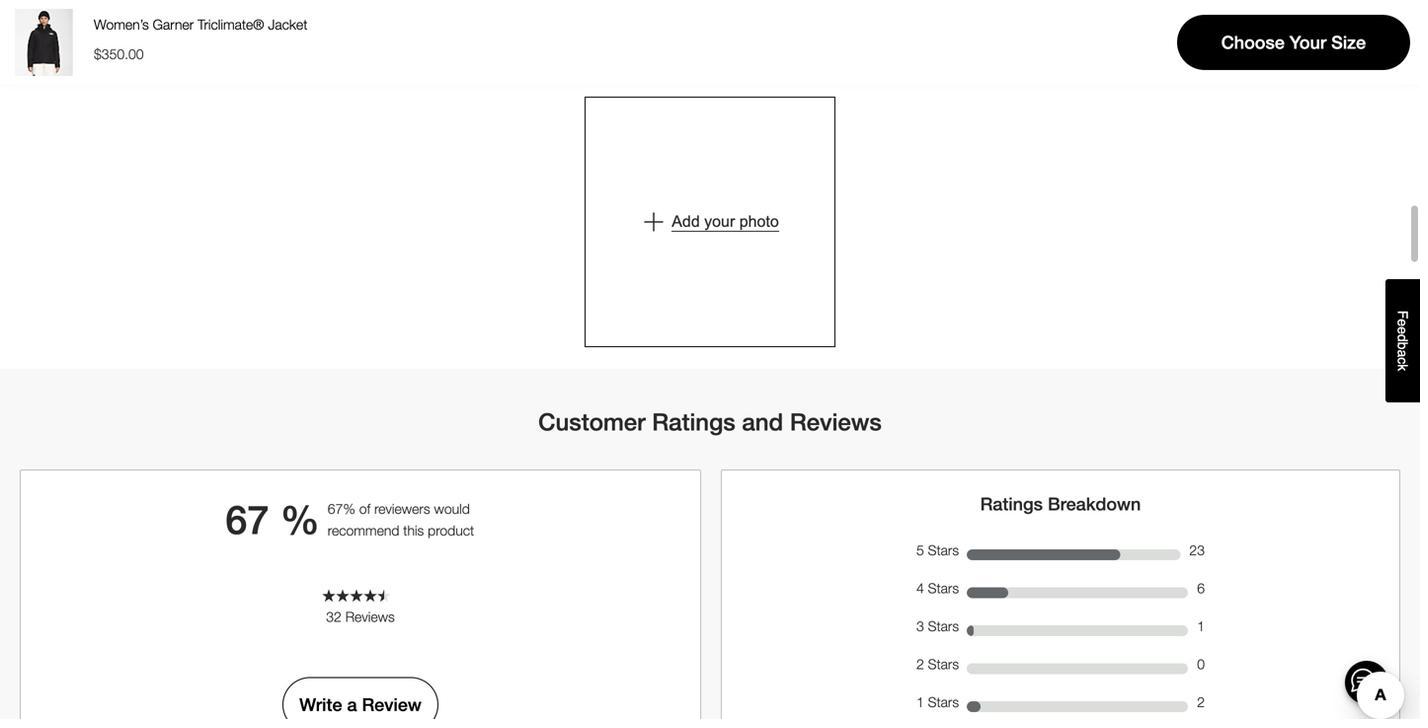 Task type: describe. For each thing, give the bounding box(es) containing it.
review
[[362, 695, 422, 716]]

2 e from the top
[[1395, 327, 1411, 335]]

k
[[1395, 365, 1411, 372]]

breakdown
[[1048, 494, 1141, 515]]

$350.00
[[94, 46, 144, 62]]

0
[[1197, 657, 1205, 673]]

stars for 2 stars
[[928, 657, 959, 673]]

%
[[280, 497, 320, 543]]

3 stars
[[916, 619, 959, 635]]

5
[[916, 543, 924, 559]]

6
[[1197, 581, 1205, 597]]

stars for 1 stars
[[928, 695, 959, 711]]

32
[[326, 609, 341, 626]]

choose your size button
[[1177, 15, 1410, 70]]

of
[[359, 501, 370, 517]]

choose your size
[[1221, 32, 1366, 53]]

a inside button
[[347, 695, 357, 716]]

women's
[[94, 16, 149, 33]]

ratings breakdown
[[980, 494, 1141, 515]]

f
[[1395, 311, 1411, 319]]

jacket
[[268, 16, 307, 33]]

women's garner triclimate® jacket
[[94, 16, 307, 33]]

32 reviews
[[326, 609, 395, 626]]

23
[[1189, 543, 1205, 559]]

d
[[1395, 335, 1411, 342]]

and
[[742, 408, 783, 436]]

0 horizontal spatial reviews
[[345, 609, 395, 626]]

4
[[916, 581, 924, 597]]

1 vertical spatial ratings
[[980, 494, 1043, 515]]

photo
[[739, 213, 779, 230]]

0 vertical spatial ratings
[[652, 408, 735, 436]]

1 stars
[[916, 695, 959, 711]]

67
[[225, 497, 269, 543]]

2 for 2
[[1197, 695, 1205, 711]]

size
[[1331, 32, 1366, 53]]

stars for 3 stars
[[928, 619, 959, 635]]



Task type: vqa. For each thing, say whether or not it's contained in the screenshot.
"3/6/23 -  Hiking up to Lake 22, playing in the snow along the way"
no



Task type: locate. For each thing, give the bounding box(es) containing it.
stars for 4 stars
[[928, 581, 959, 597]]

reviewers
[[374, 501, 430, 517]]

0 horizontal spatial 1
[[916, 695, 924, 711]]

2 for 2 stars
[[916, 657, 924, 673]]

0 horizontal spatial 2
[[916, 657, 924, 673]]

stars down 3 stars
[[928, 657, 959, 673]]

f e e d b a c k
[[1395, 311, 1411, 372]]

stars right '5'
[[928, 543, 959, 559]]

add your photo
[[672, 213, 779, 230]]

stars right 4 on the right of page
[[928, 581, 959, 597]]

https://images.thenorthface.com/is/image/thenorthface/nf0a7uut_jk3_hero?$color swatch$ image
[[10, 9, 77, 76]]

1 down 2 stars
[[916, 695, 924, 711]]

1 vertical spatial 2
[[1197, 695, 1205, 711]]

0 horizontal spatial ratings
[[652, 408, 735, 436]]

f e e d b a c k button
[[1385, 280, 1420, 403]]

this
[[403, 523, 424, 539]]

a up k in the bottom right of the page
[[1395, 350, 1411, 358]]

a right write
[[347, 695, 357, 716]]

stars
[[928, 543, 959, 559], [928, 581, 959, 597], [928, 619, 959, 635], [928, 657, 959, 673], [928, 695, 959, 711]]

a
[[1395, 350, 1411, 358], [347, 695, 357, 716]]

1 down 6
[[1197, 619, 1205, 635]]

reviews
[[790, 408, 882, 436], [345, 609, 395, 626]]

e
[[1395, 319, 1411, 327], [1395, 327, 1411, 335]]

4 stars
[[916, 581, 959, 597]]

2 stars
[[916, 657, 959, 673]]

e up b
[[1395, 327, 1411, 335]]

add your photo button
[[585, 97, 835, 348]]

write
[[299, 695, 342, 716]]

2 stars from the top
[[928, 581, 959, 597]]

stars down 2 stars
[[928, 695, 959, 711]]

1 e from the top
[[1395, 319, 1411, 327]]

0 vertical spatial 2
[[916, 657, 924, 673]]

write a review button
[[283, 678, 438, 720]]

3
[[916, 619, 924, 635]]

4 stars from the top
[[928, 657, 959, 673]]

0 horizontal spatial a
[[347, 695, 357, 716]]

1
[[1197, 619, 1205, 635], [916, 695, 924, 711]]

3 stars from the top
[[928, 619, 959, 635]]

0 vertical spatial a
[[1395, 350, 1411, 358]]

triclimate®
[[198, 16, 264, 33]]

a inside button
[[1395, 350, 1411, 358]]

0 vertical spatial 1
[[1197, 619, 1205, 635]]

1 horizontal spatial reviews
[[790, 408, 882, 436]]

1 stars from the top
[[928, 543, 959, 559]]

67%
[[328, 501, 355, 517]]

1 horizontal spatial ratings
[[980, 494, 1043, 515]]

reviews right 32
[[345, 609, 395, 626]]

2 down 3
[[916, 657, 924, 673]]

add
[[672, 213, 700, 230]]

1 vertical spatial reviews
[[345, 609, 395, 626]]

e up d
[[1395, 319, 1411, 327]]

choose
[[1221, 32, 1285, 53]]

stars for 5 stars
[[928, 543, 959, 559]]

1 for 1 stars
[[916, 695, 924, 711]]

customer ratings and reviews
[[538, 408, 882, 436]]

ratings left breakdown
[[980, 494, 1043, 515]]

stars right 3
[[928, 619, 959, 635]]

1 horizontal spatial 2
[[1197, 695, 1205, 711]]

5 stars
[[916, 543, 959, 559]]

1 for 1
[[1197, 619, 1205, 635]]

67 % 67% of reviewers would recommend this product
[[225, 497, 474, 543]]

1 vertical spatial a
[[347, 695, 357, 716]]

your
[[704, 213, 735, 230]]

reviews right the and
[[790, 408, 882, 436]]

1 vertical spatial 1
[[916, 695, 924, 711]]

0 vertical spatial reviews
[[790, 408, 882, 436]]

c
[[1395, 358, 1411, 365]]

your
[[1289, 32, 1326, 53]]

2 down 0
[[1197, 695, 1205, 711]]

garner
[[153, 16, 194, 33]]

2
[[916, 657, 924, 673], [1197, 695, 1205, 711]]

customer
[[538, 408, 645, 436]]

product
[[428, 523, 474, 539]]

1 horizontal spatial 1
[[1197, 619, 1205, 635]]

ratings left the and
[[652, 408, 735, 436]]

5 stars from the top
[[928, 695, 959, 711]]

b
[[1395, 342, 1411, 350]]

would
[[434, 501, 470, 517]]

recommend
[[328, 523, 399, 539]]

write a review
[[299, 695, 422, 716]]

1 horizontal spatial a
[[1395, 350, 1411, 358]]

ratings
[[652, 408, 735, 436], [980, 494, 1043, 515]]



